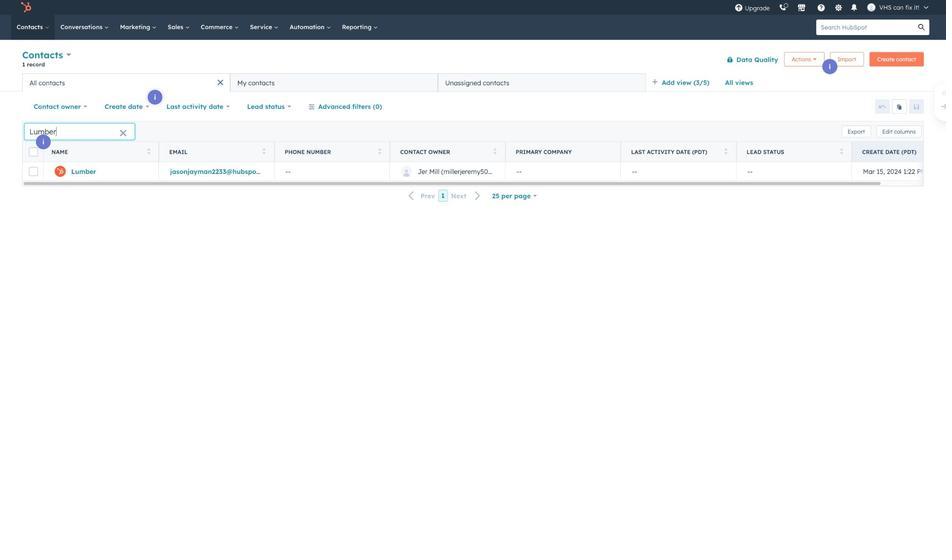 Task type: describe. For each thing, give the bounding box(es) containing it.
Search HubSpot search field
[[817, 19, 914, 35]]

6 press to sort. element from the left
[[840, 148, 844, 156]]

1 press to sort. element from the left
[[147, 148, 151, 156]]

4 press to sort. element from the left
[[494, 148, 497, 156]]

marketplaces image
[[798, 4, 806, 12]]

5 press to sort. element from the left
[[725, 148, 728, 156]]

1 press to sort. image from the left
[[263, 148, 266, 155]]

4 press to sort. image from the left
[[840, 148, 844, 155]]



Task type: vqa. For each thing, say whether or not it's contained in the screenshot.
contacts most recently created by source element
no



Task type: locate. For each thing, give the bounding box(es) containing it.
0 horizontal spatial press to sort. image
[[147, 148, 151, 155]]

jacob simon image
[[868, 3, 876, 12]]

3 press to sort. element from the left
[[378, 148, 382, 156]]

2 press to sort. image from the left
[[725, 148, 728, 155]]

1 horizontal spatial press to sort. image
[[725, 148, 728, 155]]

3 press to sort. image from the left
[[494, 148, 497, 155]]

2 press to sort. element from the left
[[263, 148, 266, 156]]

press to sort. image
[[263, 148, 266, 155], [378, 148, 382, 155], [494, 148, 497, 155], [840, 148, 844, 155]]

press to sort. element
[[147, 148, 151, 156], [263, 148, 266, 156], [378, 148, 382, 156], [494, 148, 497, 156], [725, 148, 728, 156], [840, 148, 844, 156]]

column header
[[506, 142, 622, 162]]

clear input image
[[120, 130, 127, 138]]

menu
[[731, 0, 935, 15]]

1 press to sort. image from the left
[[147, 148, 151, 155]]

banner
[[22, 47, 924, 73]]

Search name, phone, email addresses, or company search field
[[24, 123, 135, 140]]

pagination navigation
[[403, 190, 486, 202]]

press to sort. image
[[147, 148, 151, 155], [725, 148, 728, 155]]

2 press to sort. image from the left
[[378, 148, 382, 155]]



